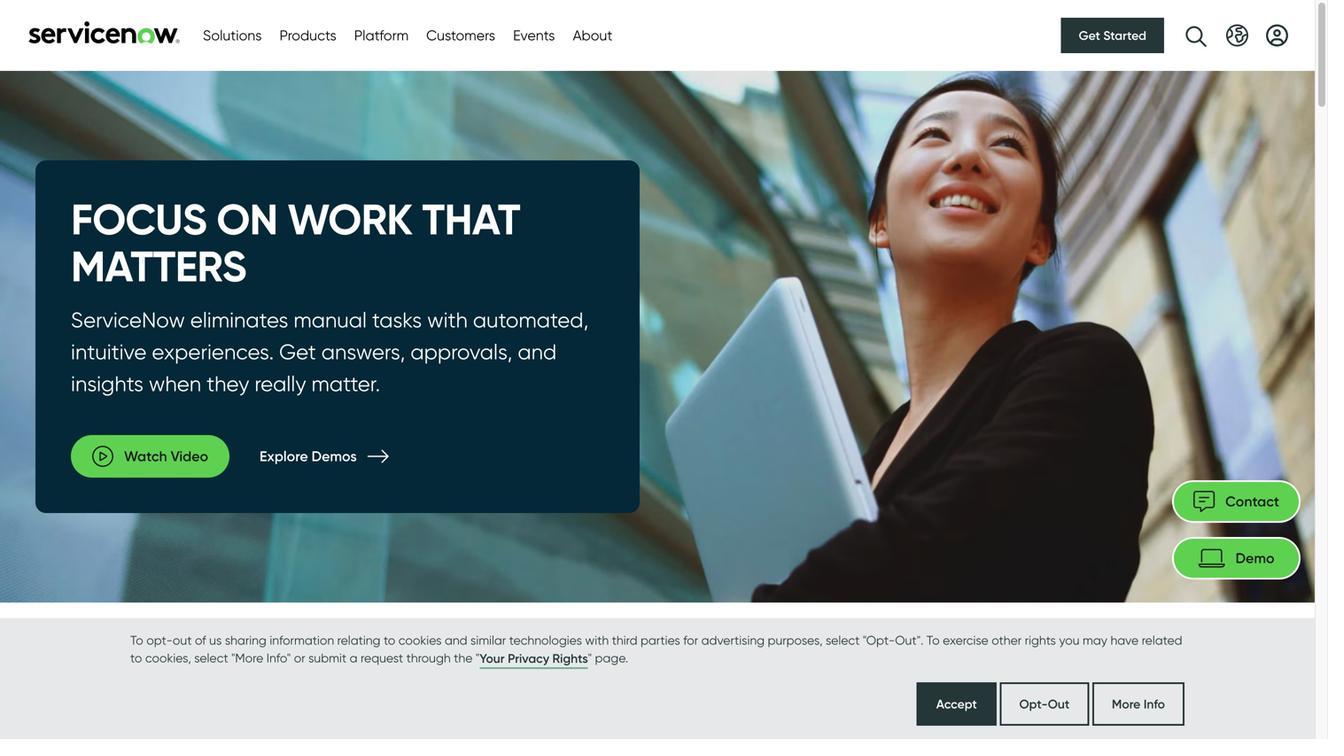 Task type: locate. For each thing, give the bounding box(es) containing it.
out".
[[895, 633, 924, 648]]

a
[[350, 651, 358, 666]]

1 horizontal spatial select
[[826, 633, 860, 648]]

select down the us
[[194, 651, 228, 666]]

of
[[195, 633, 206, 648]]

your
[[480, 651, 505, 666]]

opt-out
[[1020, 697, 1070, 712]]

2 " from the left
[[588, 651, 592, 666]]

rights
[[553, 651, 588, 666]]

" right "the"
[[476, 651, 480, 666]]

customers button
[[427, 25, 496, 46]]

1 horizontal spatial to
[[927, 633, 940, 648]]

0 horizontal spatial to
[[130, 633, 143, 648]]

" inside your privacy rights " page.
[[588, 651, 592, 666]]

servicenow image
[[27, 21, 182, 44]]

page.
[[595, 651, 629, 666]]

have
[[1111, 633, 1139, 648]]

to up request
[[384, 633, 396, 648]]

advertising
[[702, 633, 765, 648]]

1 horizontal spatial to
[[384, 633, 396, 648]]

" inside to opt-out of us sharing information relating to cookies and similar technologies with third parties for advertising purposes, select "opt-out".  to exercise other rights you may have related to cookies, select "more info" or submit a request through the "
[[476, 651, 480, 666]]

platform button
[[354, 25, 409, 46]]

accept button
[[917, 683, 997, 726]]

0 vertical spatial to
[[384, 633, 396, 648]]

get started
[[1079, 28, 1147, 43]]

"
[[476, 651, 480, 666], [588, 651, 592, 666]]

1 vertical spatial to
[[130, 651, 142, 666]]

select
[[826, 633, 860, 648], [194, 651, 228, 666]]

may
[[1083, 633, 1108, 648]]

1 " from the left
[[476, 651, 480, 666]]

0 horizontal spatial select
[[194, 651, 228, 666]]

get started link
[[1062, 18, 1165, 53]]

select left '"opt-' at the bottom of page
[[826, 633, 860, 648]]

out
[[173, 633, 192, 648]]

about button
[[573, 25, 613, 46]]

products button
[[280, 25, 337, 46]]

"more
[[231, 651, 263, 666]]

out
[[1048, 697, 1070, 712]]

customers
[[427, 27, 496, 44]]

0 horizontal spatial "
[[476, 651, 480, 666]]

to left cookies,
[[130, 651, 142, 666]]

info"
[[267, 651, 291, 666]]

the
[[454, 651, 473, 666]]

privacy
[[508, 651, 550, 666]]

cookies
[[399, 633, 442, 648]]

us
[[209, 633, 222, 648]]

to
[[130, 633, 143, 648], [927, 633, 940, 648]]

you
[[1060, 633, 1080, 648]]

opt-
[[147, 633, 173, 648]]

technologies
[[509, 633, 582, 648]]

more info
[[1112, 697, 1166, 712]]

get
[[1079, 28, 1101, 43]]

" down with
[[588, 651, 592, 666]]

to
[[384, 633, 396, 648], [130, 651, 142, 666]]

your privacy rights " page.
[[480, 651, 629, 666]]

events button
[[513, 25, 555, 46]]

to right out".
[[927, 633, 940, 648]]

submit
[[309, 651, 347, 666]]

solutions button
[[203, 25, 262, 46]]

information
[[270, 633, 334, 648]]

to left opt-
[[130, 633, 143, 648]]

1 horizontal spatial "
[[588, 651, 592, 666]]

"opt-
[[863, 633, 895, 648]]



Task type: describe. For each thing, give the bounding box(es) containing it.
more
[[1112, 697, 1141, 712]]

opt-out button
[[1000, 683, 1090, 726]]

0 vertical spatial select
[[826, 633, 860, 648]]

products
[[280, 27, 337, 44]]

platform
[[354, 27, 409, 44]]

third
[[612, 633, 638, 648]]

with
[[585, 633, 609, 648]]

purposes,
[[768, 633, 823, 648]]

0 horizontal spatial to
[[130, 651, 142, 666]]

info
[[1144, 697, 1166, 712]]

request
[[361, 651, 403, 666]]

through
[[407, 651, 451, 666]]

to opt-out of us sharing information relating to cookies and similar technologies with third parties for advertising purposes, select "opt-out".  to exercise other rights you may have related to cookies, select "more info" or submit a request through the "
[[130, 633, 1183, 666]]

1 to from the left
[[130, 633, 143, 648]]

or
[[294, 651, 305, 666]]

go to servicenow account image
[[1267, 24, 1289, 47]]

more info button
[[1093, 683, 1185, 726]]

related
[[1142, 633, 1183, 648]]

similar
[[471, 633, 506, 648]]

and
[[445, 633, 468, 648]]

events
[[513, 27, 555, 44]]

relating
[[337, 633, 381, 648]]

for
[[684, 633, 699, 648]]

sharing
[[225, 633, 267, 648]]

solutions
[[203, 27, 262, 44]]

your privacy rights link
[[480, 650, 588, 669]]

cookies,
[[145, 651, 191, 666]]

accept
[[937, 697, 978, 712]]

opt-
[[1020, 697, 1048, 712]]

other
[[992, 633, 1022, 648]]

started
[[1104, 28, 1147, 43]]

2 to from the left
[[927, 633, 940, 648]]

parties
[[641, 633, 681, 648]]

about
[[573, 27, 613, 44]]

rights
[[1025, 633, 1057, 648]]

exercise
[[943, 633, 989, 648]]

1 vertical spatial select
[[194, 651, 228, 666]]



Task type: vqa. For each thing, say whether or not it's contained in the screenshot.
"products"
yes



